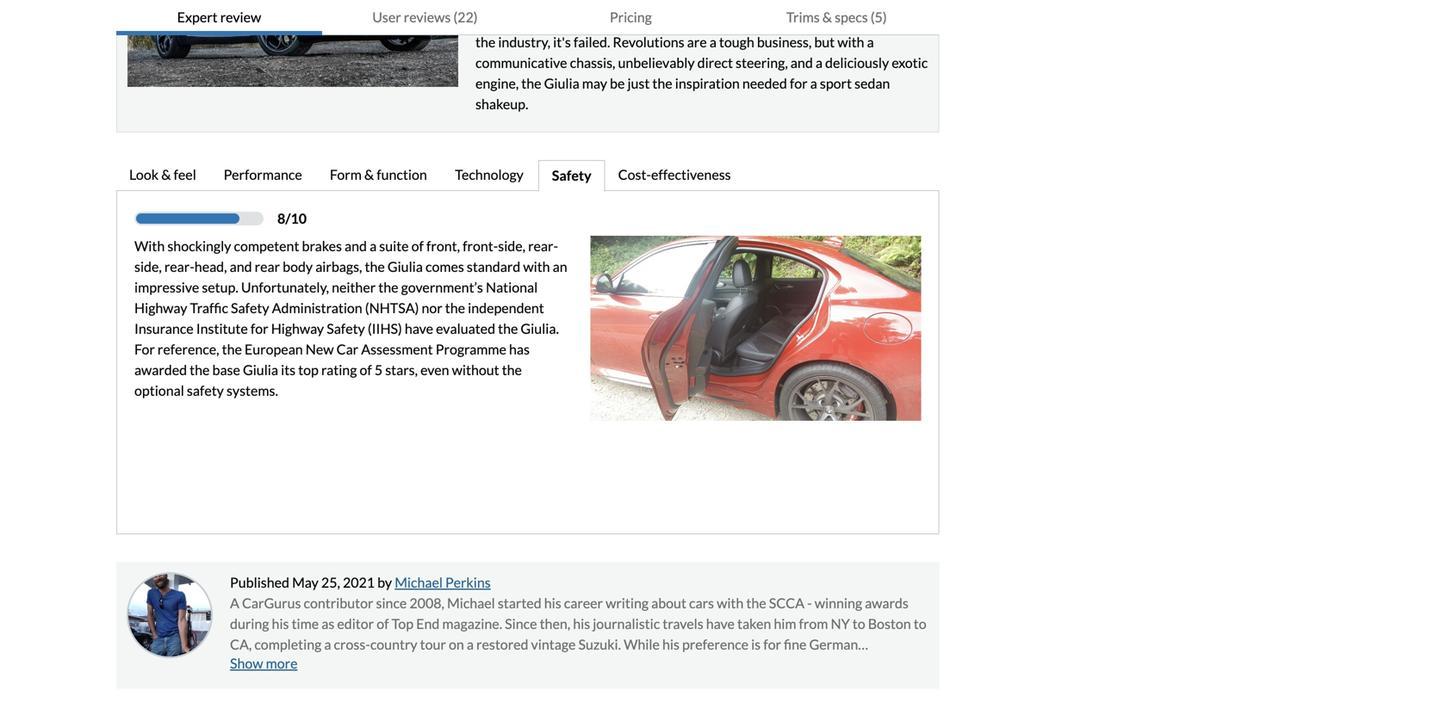 Task type: vqa. For each thing, say whether or not it's contained in the screenshot.
COST-EFFECTIVENESS
yes



Task type: locate. For each thing, give the bounding box(es) containing it.
2 vertical spatial safety
[[327, 321, 365, 337]]

and up airbags,
[[345, 238, 367, 255]]

1 to from the left
[[853, 616, 865, 633]]

and
[[345, 238, 367, 255], [230, 259, 252, 275], [315, 657, 337, 674]]

have up preference
[[706, 616, 735, 633]]

0 horizontal spatial &
[[161, 166, 171, 183]]

0 vertical spatial safety
[[552, 167, 592, 184]]

have
[[405, 321, 433, 337], [706, 616, 735, 633]]

tour
[[420, 637, 446, 654]]

to right the "boston"
[[914, 616, 927, 633]]

optional
[[134, 383, 184, 399]]

& left feel on the top left of the page
[[161, 166, 171, 183]]

michael for started
[[447, 595, 495, 612]]

a left suite
[[370, 238, 377, 255]]

tab list
[[116, 0, 940, 35], [116, 160, 940, 192]]

highway up insurance
[[134, 300, 187, 317]]

0 horizontal spatial to
[[853, 616, 865, 633]]

tab panel
[[116, 190, 940, 535]]

scca
[[769, 595, 805, 612]]

base
[[212, 362, 240, 379]]

1 vertical spatial with
[[717, 595, 744, 612]]

systems.
[[227, 383, 278, 399]]

0 horizontal spatial highway
[[134, 300, 187, 317]]

0 horizontal spatial safety
[[231, 300, 269, 317]]

of
[[411, 238, 424, 255], [360, 362, 372, 379], [377, 616, 389, 633], [633, 678, 646, 695]]

2 vertical spatial and
[[315, 657, 337, 674]]

rear- up impressive
[[164, 259, 195, 275]]

2 horizontal spatial a
[[467, 637, 474, 654]]

insurance
[[134, 321, 194, 337]]

around
[[802, 657, 845, 674]]

technology
[[455, 166, 524, 183]]

1 tab list from the top
[[116, 0, 940, 35]]

0 vertical spatial have
[[405, 321, 433, 337]]

michael up magazine.
[[447, 595, 495, 612]]

they
[[451, 657, 478, 674]]

top
[[298, 362, 319, 379]]

for right is
[[763, 637, 781, 654]]

a down as
[[324, 637, 331, 654]]

a right on
[[467, 637, 474, 654]]

1 horizontal spatial side,
[[498, 238, 526, 255]]

impressive
[[134, 279, 199, 296]]

suite
[[379, 238, 409, 255]]

shockingly
[[167, 238, 231, 255]]

latest
[[717, 678, 751, 695]]

its
[[281, 362, 296, 379]]

winning
[[815, 595, 862, 612]]

1 vertical spatial rear-
[[164, 259, 195, 275]]

since
[[376, 595, 407, 612]]

rear
[[255, 259, 280, 275]]

1 horizontal spatial safety
[[327, 321, 365, 337]]

top
[[392, 616, 414, 633]]

have inside with shockingly competent brakes and a suite of front, front-side, rear- side, rear-head, and rear body airbags, the giulia comes standard with an impressive setup. unfortunately, neither the government's national highway traffic safety administration (nhtsa) nor the independent insurance institute for highway safety (iihs) have evaluated the giulia. for reference, the european new car assessment programme has awarded the base giulia its top rating of 5 stars, even without the optional safety systems.
[[405, 321, 433, 337]]

show more button
[[230, 656, 298, 672]]

effectiveness
[[651, 166, 731, 183]]

1 vertical spatial michael
[[447, 595, 495, 612]]

and up corvette
[[315, 657, 337, 674]]

review
[[220, 9, 261, 25]]

reviews
[[404, 9, 451, 25]]

a inside with shockingly competent brakes and a suite of front, front-side, rear- side, rear-head, and rear body airbags, the giulia comes standard with an impressive setup. unfortunately, neither the government's national highway traffic safety administration (nhtsa) nor the independent insurance institute for highway safety (iihs) have evaluated the giulia. for reference, the european new car assessment programme has awarded the base giulia its top rating of 5 stars, even without the optional safety systems.
[[370, 238, 377, 255]]

function
[[377, 166, 427, 183]]

look & feel tab
[[116, 160, 211, 192]]

1 vertical spatial for
[[763, 637, 781, 654]]

career
[[564, 595, 603, 612]]

1 vertical spatial side,
[[134, 259, 162, 275]]

the down independent
[[498, 321, 518, 337]]

1 vertical spatial giulia
[[243, 362, 278, 379]]

1 vertical spatial tab list
[[116, 160, 940, 192]]

safety inside tab
[[552, 167, 592, 184]]

with left 'an'
[[523, 259, 550, 275]]

0 horizontal spatial giulia
[[243, 362, 278, 379]]

michael perkins link
[[395, 575, 491, 591]]

tab list containing expert review
[[116, 0, 940, 35]]

end
[[416, 616, 440, 633]]

0 horizontal spatial with
[[523, 259, 550, 275]]

since
[[505, 616, 537, 633]]

the right the nor
[[445, 300, 465, 317]]

have down the nor
[[405, 321, 433, 337]]

writing
[[606, 595, 649, 612]]

2 horizontal spatial and
[[345, 238, 367, 255]]

2 tab list from the top
[[116, 160, 940, 192]]

the
[[365, 259, 385, 275], [378, 279, 398, 296], [445, 300, 465, 317], [498, 321, 518, 337], [222, 341, 242, 358], [190, 362, 210, 379], [502, 362, 522, 379], [746, 595, 766, 612], [340, 657, 360, 674], [432, 678, 452, 695], [554, 678, 574, 695]]

2 to from the left
[[914, 616, 927, 633]]

safety up institute
[[231, 300, 269, 317]]

giulia up systems. on the bottom
[[243, 362, 278, 379]]

feel
[[174, 166, 196, 183]]

expert
[[177, 9, 218, 25]]

trims & specs (5) tab
[[734, 0, 940, 35]]

about
[[651, 595, 687, 612]]

suzuki.
[[578, 637, 621, 654]]

the down has
[[502, 362, 522, 379]]

michael up "2008,"
[[395, 575, 443, 591]]

awarded
[[134, 362, 187, 379]]

2 horizontal spatial safety
[[552, 167, 592, 184]]

- right afford on the left bottom
[[572, 657, 577, 674]]

for
[[134, 341, 155, 358]]

impromptu
[[848, 657, 915, 674]]

giulia down suite
[[388, 259, 423, 275]]

0 horizontal spatial for
[[251, 321, 268, 337]]

2017 alfa romeo giulia test drive review summaryimage image
[[127, 0, 458, 87]]

1 horizontal spatial a
[[370, 238, 377, 255]]

acquisition.
[[754, 678, 823, 695]]

1 horizontal spatial to
[[914, 616, 927, 633]]

0 horizontal spatial and
[[230, 259, 252, 275]]

1 horizontal spatial for
[[763, 637, 781, 654]]

safety left cost- at the left of page
[[552, 167, 592, 184]]

of left top
[[377, 616, 389, 633]]

safety
[[187, 383, 224, 399]]

0 vertical spatial michael
[[395, 575, 443, 591]]

1 horizontal spatial giulia
[[388, 259, 423, 275]]

& for form
[[364, 166, 374, 183]]

1 horizontal spatial rear-
[[528, 238, 558, 255]]

for
[[251, 321, 268, 337], [763, 637, 781, 654]]

& right form
[[364, 166, 374, 183]]

and left rear
[[230, 259, 252, 275]]

highway down administration
[[271, 321, 324, 337]]

2 horizontal spatial &
[[822, 9, 832, 25]]

to right ny
[[853, 616, 865, 633]]

1 horizontal spatial &
[[364, 166, 374, 183]]

- right more
[[307, 657, 312, 674]]

0 vertical spatial tab list
[[116, 0, 940, 35]]

& left specs
[[822, 9, 832, 25]]

memories
[[698, 657, 757, 674]]

1 horizontal spatial have
[[706, 616, 735, 633]]

& inside tab
[[161, 166, 171, 183]]

0 vertical spatial with
[[523, 259, 550, 275]]

&
[[822, 9, 832, 25], [161, 166, 171, 183], [364, 166, 374, 183]]

rear- up 'an'
[[528, 238, 558, 255]]

a
[[370, 238, 377, 255], [324, 637, 331, 654], [467, 637, 474, 654]]

1 vertical spatial and
[[230, 259, 252, 275]]

even
[[420, 362, 449, 379]]

administration
[[272, 300, 362, 317]]

0 horizontal spatial have
[[405, 321, 433, 337]]

2 horizontal spatial -
[[807, 595, 812, 612]]

stars,
[[385, 362, 418, 379]]

technology tab
[[442, 160, 538, 192]]

local
[[455, 678, 483, 695]]

automobiles
[[230, 657, 304, 674]]

trims
[[786, 9, 820, 25]]

form & function
[[330, 166, 427, 183]]

down
[[396, 678, 430, 695]]

0 horizontal spatial michael
[[395, 575, 443, 591]]

for up european
[[251, 321, 268, 337]]

during
[[230, 616, 269, 633]]

safety up car
[[327, 321, 365, 337]]

cargurus
[[242, 595, 301, 612]]

user reviews (22)
[[372, 9, 478, 25]]

ca,
[[230, 637, 252, 654]]

the up (nhtsa) at top left
[[378, 279, 398, 296]]

- up "from"
[[807, 595, 812, 612]]

first
[[599, 657, 624, 674]]

his up automobile
[[662, 637, 680, 654]]

0 vertical spatial and
[[345, 238, 367, 255]]

1 horizontal spatial michael
[[447, 595, 495, 612]]

and inside the a cargurus contributor since 2008, michael started his career writing about cars with the scca - winning awards during his time as editor of top end magazine. since then, his journalistic travels have taken him from ny to boston to ca, completing a cross-country tour on a restored vintage suzuki. while his preference is for fine german automobiles - and the extra leg room they so often afford - his first automobile memories center around impromptu mustang vs. corvette races down the local highway, in the backseat of his father's latest acquisition.
[[315, 657, 337, 674]]

1 horizontal spatial and
[[315, 657, 337, 674]]

1 horizontal spatial with
[[717, 595, 744, 612]]

his up completing
[[272, 616, 289, 633]]

michael inside the a cargurus contributor since 2008, michael started his career writing about cars with the scca - winning awards during his time as editor of top end magazine. since then, his journalistic travels have taken him from ny to boston to ca, completing a cross-country tour on a restored vintage suzuki. while his preference is for fine german automobiles - and the extra leg room they so often afford - his first automobile memories center around impromptu mustang vs. corvette races down the local highway, in the backseat of his father's latest acquisition.
[[447, 595, 495, 612]]

1 vertical spatial have
[[706, 616, 735, 633]]

center
[[760, 657, 799, 674]]

more
[[266, 656, 298, 672]]

with right cars in the bottom of the page
[[717, 595, 744, 612]]

of right suite
[[411, 238, 424, 255]]

side, up standard at the top left of page
[[498, 238, 526, 255]]

side, down with
[[134, 259, 162, 275]]

the down suite
[[365, 259, 385, 275]]

1 vertical spatial highway
[[271, 321, 324, 337]]

travels
[[663, 616, 704, 633]]

mustang
[[230, 678, 283, 695]]

giulia.
[[521, 321, 559, 337]]

for inside with shockingly competent brakes and a suite of front, front-side, rear- side, rear-head, and rear body airbags, the giulia comes standard with an impressive setup. unfortunately, neither the government's national highway traffic safety administration (nhtsa) nor the independent insurance institute for highway safety (iihs) have evaluated the giulia. for reference, the european new car assessment programme has awarded the base giulia its top rating of 5 stars, even without the optional safety systems.
[[251, 321, 268, 337]]

& for look
[[161, 166, 171, 183]]

often
[[497, 657, 530, 674]]

races
[[361, 678, 393, 695]]

0 vertical spatial for
[[251, 321, 268, 337]]



Task type: describe. For each thing, give the bounding box(es) containing it.
0 horizontal spatial side,
[[134, 259, 162, 275]]

may
[[292, 575, 319, 591]]

tab list containing look & feel
[[116, 160, 940, 192]]

(iihs)
[[368, 321, 402, 337]]

afford
[[532, 657, 569, 674]]

assessment
[[361, 341, 433, 358]]

then,
[[540, 616, 570, 633]]

editor
[[337, 616, 374, 633]]

/
[[285, 210, 291, 227]]

contributor
[[304, 595, 373, 612]]

preference
[[682, 637, 749, 654]]

(22)
[[453, 9, 478, 25]]

5
[[375, 362, 383, 379]]

him
[[774, 616, 796, 633]]

michael for perkins
[[395, 575, 443, 591]]

country
[[370, 637, 417, 654]]

look
[[129, 166, 159, 183]]

father's
[[668, 678, 715, 695]]

& for trims
[[822, 9, 832, 25]]

neither
[[332, 279, 376, 296]]

his down automobile
[[648, 678, 666, 695]]

traffic
[[190, 300, 228, 317]]

2017 alfa romeo giulia test drive review safetyimage image
[[591, 236, 922, 421]]

room
[[417, 657, 449, 674]]

performance tab
[[211, 160, 317, 192]]

started
[[498, 595, 542, 612]]

show more
[[230, 656, 298, 672]]

head,
[[195, 259, 227, 275]]

(nhtsa)
[[365, 300, 419, 317]]

for inside the a cargurus contributor since 2008, michael started his career writing about cars with the scca - winning awards during his time as editor of top end magazine. since then, his journalistic travels have taken him from ny to boston to ca, completing a cross-country tour on a restored vintage suzuki. while his preference is for fine german automobiles - and the extra leg room they so often afford - his first automobile memories center around impromptu mustang vs. corvette races down the local highway, in the backseat of his father's latest acquisition.
[[763, 637, 781, 654]]

tab panel containing 8
[[116, 190, 940, 535]]

1 vertical spatial safety
[[231, 300, 269, 317]]

with
[[134, 238, 165, 255]]

nor
[[422, 300, 443, 317]]

0 horizontal spatial -
[[307, 657, 312, 674]]

0 vertical spatial highway
[[134, 300, 187, 317]]

national
[[486, 279, 538, 296]]

unfortunately,
[[241, 279, 329, 296]]

the up "safety"
[[190, 362, 210, 379]]

his down career
[[573, 616, 590, 633]]

competent
[[234, 238, 299, 255]]

on
[[449, 637, 464, 654]]

an
[[553, 259, 567, 275]]

1 horizontal spatial -
[[572, 657, 577, 674]]

is
[[751, 637, 761, 654]]

german
[[809, 637, 858, 654]]

the right in on the left of the page
[[554, 678, 574, 695]]

has
[[509, 341, 530, 358]]

comes
[[426, 259, 464, 275]]

magazine.
[[442, 616, 502, 633]]

institute
[[196, 321, 248, 337]]

8 / 10
[[277, 210, 307, 227]]

show
[[230, 656, 263, 672]]

pricing
[[610, 9, 652, 25]]

10
[[291, 210, 307, 227]]

with inside with shockingly competent brakes and a suite of front, front-side, rear- side, rear-head, and rear body airbags, the giulia comes standard with an impressive setup. unfortunately, neither the government's national highway traffic safety administration (nhtsa) nor the independent insurance institute for highway safety (iihs) have evaluated the giulia. for reference, the european new car assessment programme has awarded the base giulia its top rating of 5 stars, even without the optional safety systems.
[[523, 259, 550, 275]]

0 vertical spatial side,
[[498, 238, 526, 255]]

evaluated
[[436, 321, 495, 337]]

setup.
[[202, 279, 238, 296]]

have inside the a cargurus contributor since 2008, michael started his career writing about cars with the scca - winning awards during his time as editor of top end magazine. since then, his journalistic travels have taken him from ny to boston to ca, completing a cross-country tour on a restored vintage suzuki. while his preference is for fine german automobiles - and the extra leg room they so often afford - his first automobile memories center around impromptu mustang vs. corvette races down the local highway, in the backseat of his father's latest acquisition.
[[706, 616, 735, 633]]

vs.
[[286, 678, 302, 695]]

cost-
[[618, 166, 651, 183]]

as
[[322, 616, 335, 633]]

his left first at bottom left
[[580, 657, 597, 674]]

without
[[452, 362, 499, 379]]

of left 5
[[360, 362, 372, 379]]

performance
[[224, 166, 302, 183]]

expert review
[[177, 9, 261, 25]]

completing
[[254, 637, 322, 654]]

his up then,
[[544, 595, 561, 612]]

corvette
[[304, 678, 359, 695]]

brakes
[[302, 238, 342, 255]]

with inside the a cargurus contributor since 2008, michael started his career writing about cars with the scca - winning awards during his time as editor of top end magazine. since then, his journalistic travels have taken him from ny to boston to ca, completing a cross-country tour on a restored vintage suzuki. while his preference is for fine german automobiles - and the extra leg room they so often afford - his first automobile memories center around impromptu mustang vs. corvette races down the local highway, in the backseat of his father's latest acquisition.
[[717, 595, 744, 612]]

restored
[[476, 637, 528, 654]]

a
[[230, 595, 239, 612]]

the down room
[[432, 678, 452, 695]]

a cargurus contributor since 2008, michael started his career writing about cars with the scca - winning awards during his time as editor of top end magazine. since then, his journalistic travels have taken him from ny to boston to ca, completing a cross-country tour on a restored vintage suzuki. while his preference is for fine german automobiles - and the extra leg room they so often afford - his first automobile memories center around impromptu mustang vs. corvette races down the local highway, in the backseat of his father's latest acquisition.
[[230, 595, 927, 695]]

the up base
[[222, 341, 242, 358]]

safety tab
[[538, 160, 605, 192]]

2021
[[343, 575, 375, 591]]

front-
[[463, 238, 498, 255]]

awards
[[865, 595, 909, 612]]

boston
[[868, 616, 911, 633]]

1 horizontal spatial highway
[[271, 321, 324, 337]]

user reviews (22) tab
[[322, 0, 528, 35]]

0 horizontal spatial rear-
[[164, 259, 195, 275]]

cross-
[[334, 637, 370, 654]]

cars
[[689, 595, 714, 612]]

ny
[[831, 616, 850, 633]]

body
[[283, 259, 313, 275]]

(5)
[[871, 9, 887, 25]]

cost-effectiveness
[[618, 166, 731, 183]]

form
[[330, 166, 362, 183]]

expert review tab
[[116, 0, 322, 35]]

0 horizontal spatial a
[[324, 637, 331, 654]]

government's
[[401, 279, 483, 296]]

with shockingly competent brakes and a suite of front, front-side, rear- side, rear-head, and rear body airbags, the giulia comes standard with an impressive setup. unfortunately, neither the government's national highway traffic safety administration (nhtsa) nor the independent insurance institute for highway safety (iihs) have evaluated the giulia. for reference, the european new car assessment programme has awarded the base giulia its top rating of 5 stars, even without the optional safety systems.
[[134, 238, 567, 399]]

0 vertical spatial giulia
[[388, 259, 423, 275]]

rating
[[321, 362, 357, 379]]

michael perkins automotive journalist image
[[127, 573, 213, 659]]

trims & specs (5)
[[786, 9, 887, 25]]

vintage
[[531, 637, 576, 654]]

independent
[[468, 300, 544, 317]]

2008,
[[410, 595, 444, 612]]

cost-effectiveness tab
[[605, 160, 746, 192]]

while
[[624, 637, 660, 654]]

from
[[799, 616, 828, 633]]

journalistic
[[593, 616, 660, 633]]

pricing tab
[[528, 0, 734, 35]]

of down automobile
[[633, 678, 646, 695]]

leg
[[396, 657, 414, 674]]

the down 'cross-'
[[340, 657, 360, 674]]

the up "taken"
[[746, 595, 766, 612]]

airbags,
[[315, 259, 362, 275]]

0 vertical spatial rear-
[[528, 238, 558, 255]]

form & function tab
[[317, 160, 442, 192]]



